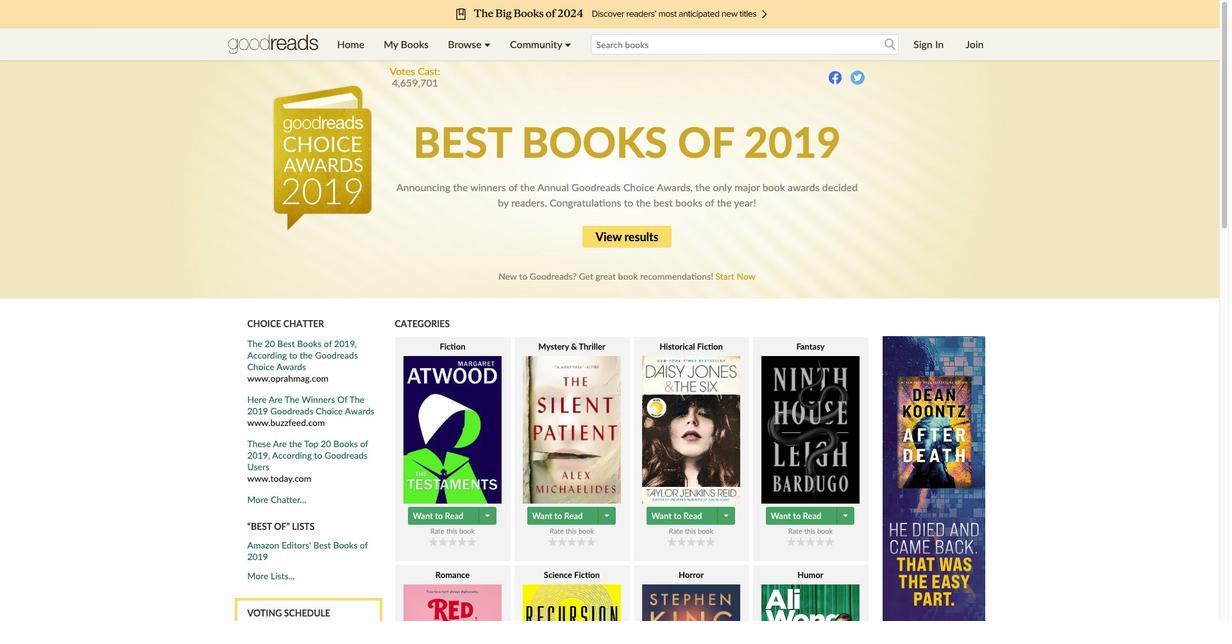 Task type: vqa. For each thing, say whether or not it's contained in the screenshot.
20 in These Are the Top 20 Books of 2019, According to Goodreads Users www.today.com
yes



Task type: locate. For each thing, give the bounding box(es) containing it.
2 this from the left
[[566, 527, 577, 535]]

to right new in the top left of the page
[[519, 271, 528, 282]]

to inside the 'these are the top 20 books of 2019, according to goodreads users www.today.com'
[[314, 450, 323, 461]]

read up horror
[[684, 511, 703, 521]]

the
[[247, 338, 262, 349], [285, 394, 300, 405], [350, 394, 365, 405]]

announcing
[[397, 181, 451, 193]]

recursion image
[[523, 585, 621, 621]]

goodreads up the more chatter... link
[[325, 450, 368, 461]]

3 want to read button from the left
[[647, 507, 719, 525]]

goodreads up congratulations
[[572, 181, 621, 193]]

more lists...
[[247, 571, 295, 582]]

the institute image
[[643, 585, 741, 621]]

community ▾
[[510, 38, 572, 50]]

1 vertical spatial best
[[314, 540, 331, 551]]

horror
[[679, 570, 704, 580]]

0 vertical spatial more
[[247, 494, 269, 505]]

more chatter...
[[247, 494, 307, 505]]

▾ for browse ▾
[[485, 38, 491, 50]]

1 want from the left
[[413, 511, 433, 521]]

0 vertical spatial 2019
[[247, 406, 268, 417]]

2019
[[247, 406, 268, 417], [247, 552, 268, 562]]

choice down winners
[[316, 406, 343, 417]]

▾ right community
[[565, 38, 572, 50]]

horror link
[[634, 569, 749, 621]]

to up view results
[[624, 196, 634, 209]]

more
[[247, 494, 269, 505], [247, 571, 269, 582]]

▾ inside browse ▾ popup button
[[485, 38, 491, 50]]

the up readers.
[[521, 181, 535, 193]]

menu
[[328, 28, 581, 60]]

3 rate this book from the left
[[669, 527, 714, 535]]

are
[[269, 394, 283, 405], [273, 438, 287, 449]]

chatter...
[[271, 494, 307, 505]]

choice inside here are the winners of the 2019 goodreads choice awards www.buzzfeed.com
[[316, 406, 343, 417]]

0 horizontal spatial ▾
[[485, 38, 491, 50]]

chatter
[[284, 318, 324, 329]]

browse
[[448, 38, 482, 50]]

1 horizontal spatial fiction
[[575, 570, 600, 580]]

0 vertical spatial are
[[269, 394, 283, 405]]

2019, up users
[[247, 450, 270, 461]]

2019,
[[334, 338, 357, 349], [247, 450, 270, 461]]

2019 inside amazon editors' best books of 2019
[[247, 552, 268, 562]]

of up by on the top left of page
[[509, 181, 518, 193]]

want to read button
[[408, 507, 480, 525], [527, 507, 600, 525], [647, 507, 719, 525], [766, 507, 839, 525]]

books inside amazon editors' best books of 2019
[[333, 540, 358, 551]]

more up "best
[[247, 494, 269, 505]]

to inside the 20 best books of 2019, according to the goodreads choice awards www.oprahmag.com
[[289, 350, 298, 361]]

romance link
[[395, 569, 511, 621]]

the left the "top"
[[289, 438, 302, 449]]

want to read up horror
[[652, 511, 703, 521]]

1 vertical spatial awards
[[345, 406, 375, 417]]

fiction right science
[[575, 570, 600, 580]]

choice up best
[[624, 181, 655, 193]]

want to read button up the romance
[[408, 507, 480, 525]]

3 want from the left
[[652, 511, 672, 521]]

2 want from the left
[[532, 511, 553, 521]]

goodreads?
[[530, 271, 577, 282]]

4 want to read button from the left
[[766, 507, 839, 525]]

20 down choice chatter
[[265, 338, 275, 349]]

books up more lists... link
[[333, 540, 358, 551]]

1 horizontal spatial best
[[314, 540, 331, 551]]

2 want to read button from the left
[[527, 507, 600, 525]]

want to read up science
[[532, 511, 583, 521]]

are right here
[[269, 394, 283, 405]]

rate for fantasy
[[789, 527, 803, 535]]

0 vertical spatial awards
[[277, 361, 306, 372]]

▾ for community ▾
[[565, 38, 572, 50]]

2019 down amazon
[[247, 552, 268, 562]]

book right great
[[619, 271, 638, 282]]

1 vertical spatial 2019,
[[247, 450, 270, 461]]

2 want to read from the left
[[532, 511, 583, 521]]

1 read from the left
[[445, 511, 464, 521]]

3 rate from the left
[[669, 527, 684, 535]]

1 rate this book from the left
[[431, 527, 475, 535]]

results
[[625, 230, 659, 244]]

fantasy link
[[753, 341, 869, 504]]

fiction down categories
[[440, 342, 466, 352]]

winners
[[302, 394, 335, 405]]

2 2019 from the top
[[247, 552, 268, 562]]

book up the romance
[[460, 527, 475, 535]]

awards,
[[657, 181, 693, 193]]

goodreads
[[572, 181, 621, 193], [315, 350, 358, 361], [271, 406, 314, 417], [325, 450, 368, 461]]

2 more from the top
[[247, 571, 269, 582]]

0 horizontal spatial 20
[[265, 338, 275, 349]]

fiction right historical
[[698, 342, 723, 352]]

▾ right browse
[[485, 38, 491, 50]]

schedule
[[284, 608, 331, 619]]

rate this book up the science fiction
[[550, 527, 595, 535]]

1 this from the left
[[447, 527, 458, 535]]

choice up www.oprahmag.com
[[247, 361, 275, 372]]

lists
[[292, 521, 315, 532]]

rate this book
[[431, 527, 475, 535], [550, 527, 595, 535], [669, 527, 714, 535], [789, 527, 833, 535]]

2019, inside the 'these are the top 20 books of 2019, according to goodreads users www.today.com'
[[247, 450, 270, 461]]

of
[[337, 394, 348, 405]]

20 inside the 'these are the top 20 books of 2019, according to goodreads users www.today.com'
[[321, 438, 331, 449]]

3 want to read from the left
[[652, 511, 703, 521]]

mystery & thriller link
[[514, 341, 630, 504]]

awards down 'of'
[[345, 406, 375, 417]]

4 rate from the left
[[789, 527, 803, 535]]

▾
[[485, 38, 491, 50], [565, 38, 572, 50]]

best inside amazon editors' best books of 2019
[[314, 540, 331, 551]]

1 horizontal spatial the
[[285, 394, 300, 405]]

the
[[453, 181, 468, 193], [521, 181, 535, 193], [696, 181, 711, 193], [636, 196, 651, 209], [717, 196, 732, 209], [300, 350, 313, 361], [289, 438, 302, 449]]

to up horror
[[674, 511, 682, 521]]

want to read button up horror
[[647, 507, 719, 525]]

want to read up the romance
[[413, 511, 464, 521]]

according inside the 'these are the top 20 books of 2019, according to goodreads users www.today.com'
[[272, 450, 312, 461]]

the down www.oprahmag.com
[[285, 394, 300, 405]]

these are the top 20 books of 2019, according to goodreads users link
[[247, 438, 368, 472]]

www.oprahmag.com
[[247, 373, 329, 384]]

the left best
[[636, 196, 651, 209]]

this
[[447, 527, 458, 535], [566, 527, 577, 535], [685, 527, 697, 535], [805, 527, 816, 535]]

3 this from the left
[[685, 527, 697, 535]]

best for 20
[[277, 338, 295, 349]]

0 horizontal spatial the
[[247, 338, 262, 349]]

to down the "top"
[[314, 450, 323, 461]]

the down choice chatter
[[247, 338, 262, 349]]

menu containing home
[[328, 28, 581, 60]]

best
[[277, 338, 295, 349], [314, 540, 331, 551]]

best down choice chatter
[[277, 338, 295, 349]]

home
[[337, 38, 365, 50]]

want to read up humor
[[771, 511, 822, 521]]

are for 2019,
[[273, 438, 287, 449]]

1 vertical spatial more
[[247, 571, 269, 582]]

2 horizontal spatial fiction
[[698, 342, 723, 352]]

rate up the romance
[[431, 527, 445, 535]]

read up humor
[[803, 511, 822, 521]]

4 read from the left
[[803, 511, 822, 521]]

1 horizontal spatial ▾
[[565, 38, 572, 50]]

0 vertical spatial 20
[[265, 338, 275, 349]]

to up humor
[[794, 511, 801, 521]]

read
[[445, 511, 464, 521], [565, 511, 583, 521], [684, 511, 703, 521], [803, 511, 822, 521]]

book for fiction
[[460, 527, 475, 535]]

www.today.com
[[247, 473, 311, 484]]

goodreads up 'of'
[[315, 350, 358, 361]]

of down chatter
[[324, 338, 332, 349]]

read for mystery & thriller
[[565, 511, 583, 521]]

want to read button up humor
[[766, 507, 839, 525]]

book
[[763, 181, 786, 193], [619, 271, 638, 282], [460, 527, 475, 535], [579, 527, 595, 535], [698, 527, 714, 535], [818, 527, 833, 535]]

0 vertical spatial according
[[247, 350, 287, 361]]

the right 'of'
[[350, 394, 365, 405]]

read for historical fiction
[[684, 511, 703, 521]]

fiction for historical fiction
[[698, 342, 723, 352]]

want to read button for fantasy
[[766, 507, 839, 525]]

fiction
[[440, 342, 466, 352], [698, 342, 723, 352], [575, 570, 600, 580]]

rate this book up humor
[[789, 527, 833, 535]]

2019, inside the 20 best books of 2019, according to the goodreads choice awards www.oprahmag.com
[[334, 338, 357, 349]]

rate this book for mystery & thriller
[[550, 527, 595, 535]]

rate up science
[[550, 527, 564, 535]]

2019, up 'of'
[[334, 338, 357, 349]]

books down chatter
[[297, 338, 322, 349]]

1 2019 from the top
[[247, 406, 268, 417]]

are inside the 'these are the top 20 books of 2019, according to goodreads users www.today.com'
[[273, 438, 287, 449]]

1 vertical spatial according
[[272, 450, 312, 461]]

4 want from the left
[[771, 511, 791, 521]]

dear girls: intimate tales, untold secrets, & advice for living your best life image
[[762, 585, 860, 621]]

want to read
[[413, 511, 464, 521], [532, 511, 583, 521], [652, 511, 703, 521], [771, 511, 822, 521]]

this for fiction
[[447, 527, 458, 535]]

the up www.oprahmag.com
[[300, 350, 313, 361]]

join link
[[957, 28, 994, 60]]

of
[[509, 181, 518, 193], [705, 196, 715, 209], [324, 338, 332, 349], [360, 438, 368, 449], [360, 540, 368, 551]]

1 vertical spatial 2019
[[247, 552, 268, 562]]

cast:
[[418, 65, 441, 77]]

book up horror
[[698, 527, 714, 535]]

books
[[401, 38, 429, 50], [297, 338, 322, 349], [334, 438, 358, 449], [333, 540, 358, 551]]

rate for historical fiction
[[669, 527, 684, 535]]

red, white & royal blue image
[[404, 585, 502, 621]]

rate up horror
[[669, 527, 684, 535]]

books inside the 20 best books of 2019, according to the goodreads choice awards www.oprahmag.com
[[297, 338, 322, 349]]

this up the science fiction
[[566, 527, 577, 535]]

best right editors' on the left of page
[[314, 540, 331, 551]]

books right the "top"
[[334, 438, 358, 449]]

2 rate from the left
[[550, 527, 564, 535]]

amazon editors' best books of 2019 link
[[247, 540, 368, 562]]

the testaments (the handmaid's tale, #2) image
[[404, 356, 502, 504]]

0 horizontal spatial best
[[277, 338, 295, 349]]

awards inside the 20 best books of 2019, according to the goodreads choice awards www.oprahmag.com
[[277, 361, 306, 372]]

read up the science fiction
[[565, 511, 583, 521]]

0 horizontal spatial awards
[[277, 361, 306, 372]]

are inside here are the winners of the 2019 goodreads choice awards www.buzzfeed.com
[[269, 394, 283, 405]]

by
[[498, 196, 509, 209]]

choice inside announcing the winners of the annual goodreads choice awards, the only major book awards decided by readers. congratulations to the best books of the year!
[[624, 181, 655, 193]]

awards up www.oprahmag.com
[[277, 361, 306, 372]]

humor link
[[753, 569, 869, 621]]

2 ▾ from the left
[[565, 38, 572, 50]]

fantasy
[[797, 342, 825, 352]]

thriller
[[579, 342, 606, 352]]

this up horror
[[685, 527, 697, 535]]

this up humor
[[805, 527, 816, 535]]

this up the romance
[[447, 527, 458, 535]]

▾ inside the "community ▾" popup button
[[565, 38, 572, 50]]

mystery & thriller
[[539, 342, 606, 352]]

according down the "top"
[[272, 450, 312, 461]]

want to read button up science
[[527, 507, 600, 525]]

science fiction
[[544, 570, 600, 580]]

choice chatter
[[247, 318, 324, 329]]

this for mystery & thriller
[[566, 527, 577, 535]]

4 want to read from the left
[[771, 511, 822, 521]]

according inside the 20 best books of 2019, according to the goodreads choice awards www.oprahmag.com
[[247, 350, 287, 361]]

book inside announcing the winners of the annual goodreads choice awards, the only major book awards decided by readers. congratulations to the best books of the year!
[[763, 181, 786, 193]]

3 read from the left
[[684, 511, 703, 521]]

1 vertical spatial 20
[[321, 438, 331, 449]]

rate up humor
[[789, 527, 803, 535]]

more left lists...
[[247, 571, 269, 582]]

of up more lists... link
[[360, 540, 368, 551]]

to inside announcing the winners of the annual goodreads choice awards, the only major book awards decided by readers. congratulations to the best books of the year!
[[624, 196, 634, 209]]

to up www.oprahmag.com
[[289, 350, 298, 361]]

the left winners at top left
[[453, 181, 468, 193]]

rate this book up horror
[[669, 527, 714, 535]]

awards
[[277, 361, 306, 372], [345, 406, 375, 417]]

rate this book up the romance
[[431, 527, 475, 535]]

goodreads up the www.buzzfeed.com
[[271, 406, 314, 417]]

of inside amazon editors' best books of 2019
[[360, 540, 368, 551]]

1 want to read from the left
[[413, 511, 464, 521]]

book up humor
[[818, 527, 833, 535]]

1 horizontal spatial 2019,
[[334, 338, 357, 349]]

book up the science fiction
[[579, 527, 595, 535]]

amazon
[[247, 540, 279, 551]]

best for editors'
[[314, 540, 331, 551]]

the most anticipated books of 2024 image
[[97, 0, 1124, 28]]

1 vertical spatial are
[[273, 438, 287, 449]]

only
[[713, 181, 732, 193]]

1 horizontal spatial 20
[[321, 438, 331, 449]]

read for fantasy
[[803, 511, 822, 521]]

to
[[624, 196, 634, 209], [519, 271, 528, 282], [289, 350, 298, 361], [314, 450, 323, 461], [435, 511, 443, 521], [555, 511, 563, 521], [674, 511, 682, 521], [794, 511, 801, 521]]

are right these at bottom left
[[273, 438, 287, 449]]

1 ▾ from the left
[[485, 38, 491, 50]]

1 horizontal spatial awards
[[345, 406, 375, 417]]

1 want to read button from the left
[[408, 507, 480, 525]]

these are the top 20 books of 2019, according to goodreads users www.today.com
[[247, 438, 368, 484]]

0 horizontal spatial 2019,
[[247, 450, 270, 461]]

0 vertical spatial 2019,
[[334, 338, 357, 349]]

book right the major
[[763, 181, 786, 193]]

want to read for historical fiction
[[652, 511, 703, 521]]

according
[[247, 350, 287, 361], [272, 450, 312, 461]]

2 read from the left
[[565, 511, 583, 521]]

want to read button for mystery & thriller
[[527, 507, 600, 525]]

best inside the 20 best books of 2019, according to the goodreads choice awards www.oprahmag.com
[[277, 338, 295, 349]]

20 right the "top"
[[321, 438, 331, 449]]

4 rate this book from the left
[[789, 527, 833, 535]]

according up www.oprahmag.com
[[247, 350, 287, 361]]

2 rate this book from the left
[[550, 527, 595, 535]]

1 more from the top
[[247, 494, 269, 505]]

science fiction link
[[514, 569, 630, 621]]

0 vertical spatial best
[[277, 338, 295, 349]]

of right the "top"
[[360, 438, 368, 449]]

my books link
[[374, 28, 439, 60]]

read up the romance
[[445, 511, 464, 521]]

the down only
[[717, 196, 732, 209]]

4 this from the left
[[805, 527, 816, 535]]

this for fantasy
[[805, 527, 816, 535]]

1 rate from the left
[[431, 527, 445, 535]]

&
[[571, 342, 577, 352]]

2019 down here
[[247, 406, 268, 417]]



Task type: describe. For each thing, give the bounding box(es) containing it.
4,659,701
[[392, 76, 439, 89]]

great
[[596, 271, 616, 282]]

www.buzzfeed.com
[[247, 417, 325, 428]]

the silent patient image
[[523, 356, 621, 504]]

want for historical fiction
[[652, 511, 672, 521]]

want to read for fiction
[[413, 511, 464, 521]]

join
[[966, 38, 984, 50]]

recommendations!
[[641, 271, 714, 282]]

want for fiction
[[413, 511, 433, 521]]

choice inside the 20 best books of 2019, according to the goodreads choice awards www.oprahmag.com
[[247, 361, 275, 372]]

votes
[[390, 65, 415, 77]]

view
[[596, 230, 622, 244]]

of inside the 20 best books of 2019, according to the goodreads choice awards www.oprahmag.com
[[324, 338, 332, 349]]

to up the romance
[[435, 511, 443, 521]]

historical fiction link
[[634, 341, 749, 504]]

more chatter... link
[[247, 494, 382, 506]]

rate this book for fiction
[[431, 527, 475, 535]]

top
[[304, 438, 319, 449]]

more lists... link
[[247, 571, 382, 582]]

of inside the 'these are the top 20 books of 2019, according to goodreads users www.today.com'
[[360, 438, 368, 449]]

categories
[[395, 318, 450, 329]]

the left only
[[696, 181, 711, 193]]

ninth house (alex stern, #1) image
[[762, 356, 860, 504]]

fiction link
[[395, 341, 511, 504]]

books
[[676, 196, 703, 209]]

rate for mystery & thriller
[[550, 527, 564, 535]]

advertisement element
[[883, 336, 986, 621]]

Search for books to add to your shelves search field
[[591, 34, 899, 55]]

goodreads inside the 20 best books of 2019, according to the goodreads choice awards www.oprahmag.com
[[315, 350, 358, 361]]

decided
[[823, 181, 858, 193]]

congratulations
[[550, 196, 622, 209]]

winners
[[471, 181, 506, 193]]

these
[[247, 438, 271, 449]]

my books
[[384, 38, 429, 50]]

here
[[247, 394, 267, 405]]

start now link
[[716, 271, 756, 282]]

want for mystery & thriller
[[532, 511, 553, 521]]

romance
[[436, 570, 470, 580]]

want to read for fantasy
[[771, 511, 822, 521]]

want for fantasy
[[771, 511, 791, 521]]

want to read button for historical fiction
[[647, 507, 719, 525]]

are for goodreads
[[269, 394, 283, 405]]

choice left chatter
[[247, 318, 281, 329]]

historical fiction
[[660, 342, 723, 352]]

community
[[510, 38, 562, 50]]

this for historical fiction
[[685, 527, 697, 535]]

year!
[[734, 196, 757, 209]]

2 horizontal spatial the
[[350, 394, 365, 405]]

read for fiction
[[445, 511, 464, 521]]

goodreads inside announcing the winners of the annual goodreads choice awards, the only major book awards decided by readers. congratulations to the best books of the year!
[[572, 181, 621, 193]]

share on facebook image
[[829, 71, 843, 85]]

books right my on the left of the page
[[401, 38, 429, 50]]

the 20 best books of 2019, according to the goodreads choice awards www.oprahmag.com
[[247, 338, 358, 384]]

the inside the 20 best books of 2019, according to the goodreads choice awards www.oprahmag.com
[[300, 350, 313, 361]]

book for fantasy
[[818, 527, 833, 535]]

readers.
[[512, 196, 547, 209]]

fiction for science fiction
[[575, 570, 600, 580]]

more for more chatter...
[[247, 494, 269, 505]]

want to read for mystery & thriller
[[532, 511, 583, 521]]

here are the winners of the 2019 goodreads choice awards www.buzzfeed.com
[[247, 394, 375, 428]]

2019 inside here are the winners of the 2019 goodreads choice awards www.buzzfeed.com
[[247, 406, 268, 417]]

rate this book for fantasy
[[789, 527, 833, 535]]

view results
[[596, 230, 659, 244]]

community ▾ button
[[501, 28, 581, 60]]

votes cast: 4,659,701
[[390, 65, 441, 89]]

rate for fiction
[[431, 527, 445, 535]]

amazon editors' best books of 2019
[[247, 540, 368, 562]]

to up science
[[555, 511, 563, 521]]

announcing the winners of the annual goodreads choice awards, the only major book awards decided by readers. congratulations to the best books of the year!
[[397, 181, 858, 209]]

mystery
[[539, 342, 569, 352]]

browse ▾ button
[[439, 28, 501, 60]]

more for more lists...
[[247, 571, 269, 582]]

home link
[[328, 28, 374, 60]]

the inside the 'these are the top 20 books of 2019, according to goodreads users www.today.com'
[[289, 438, 302, 449]]

view results link
[[583, 226, 672, 248]]

historical
[[660, 342, 696, 352]]

books inside the 'these are the top 20 books of 2019, according to goodreads users www.today.com'
[[334, 438, 358, 449]]

the inside the 20 best books of 2019, according to the goodreads choice awards www.oprahmag.com
[[247, 338, 262, 349]]

users
[[247, 462, 270, 472]]

my
[[384, 38, 398, 50]]

here are the winners of the 2019 goodreads choice awards link
[[247, 394, 375, 417]]

science
[[544, 570, 573, 580]]

major
[[735, 181, 760, 193]]

sign in link
[[904, 28, 954, 60]]

voting
[[247, 608, 282, 619]]

of"
[[274, 521, 290, 532]]

20 inside the 20 best books of 2019, according to the goodreads choice awards www.oprahmag.com
[[265, 338, 275, 349]]

daisy jones & the six image
[[643, 356, 741, 504]]

book for mystery & thriller
[[579, 527, 595, 535]]

sign
[[914, 38, 933, 50]]

annual
[[538, 181, 569, 193]]

"best of" lists
[[247, 521, 315, 532]]

0 horizontal spatial fiction
[[440, 342, 466, 352]]

sign in
[[914, 38, 944, 50]]

new to goodreads? get great book recommendations! start now
[[499, 271, 756, 282]]

Search books text field
[[591, 34, 899, 55]]

humor
[[798, 570, 824, 580]]

book for historical fiction
[[698, 527, 714, 535]]

now
[[737, 271, 756, 282]]

goodreads inside here are the winners of the 2019 goodreads choice awards www.buzzfeed.com
[[271, 406, 314, 417]]

best
[[654, 196, 673, 209]]

new
[[499, 271, 517, 282]]

rate this book for historical fiction
[[669, 527, 714, 535]]

voting schedule
[[247, 608, 331, 619]]

awards inside here are the winners of the 2019 goodreads choice awards www.buzzfeed.com
[[345, 406, 375, 417]]

awards
[[788, 181, 820, 193]]

goodreads inside the 'these are the top 20 books of 2019, according to goodreads users www.today.com'
[[325, 450, 368, 461]]

share on twitter image
[[851, 71, 865, 85]]

browse ▾
[[448, 38, 491, 50]]

editors'
[[282, 540, 311, 551]]

the 20 best books of 2019, according to the goodreads choice awards link
[[247, 338, 358, 372]]

get
[[579, 271, 594, 282]]

lists...
[[271, 571, 295, 582]]

want to read button for fiction
[[408, 507, 480, 525]]

"best
[[247, 521, 272, 532]]

in
[[936, 38, 944, 50]]

of down only
[[705, 196, 715, 209]]

start
[[716, 271, 735, 282]]



